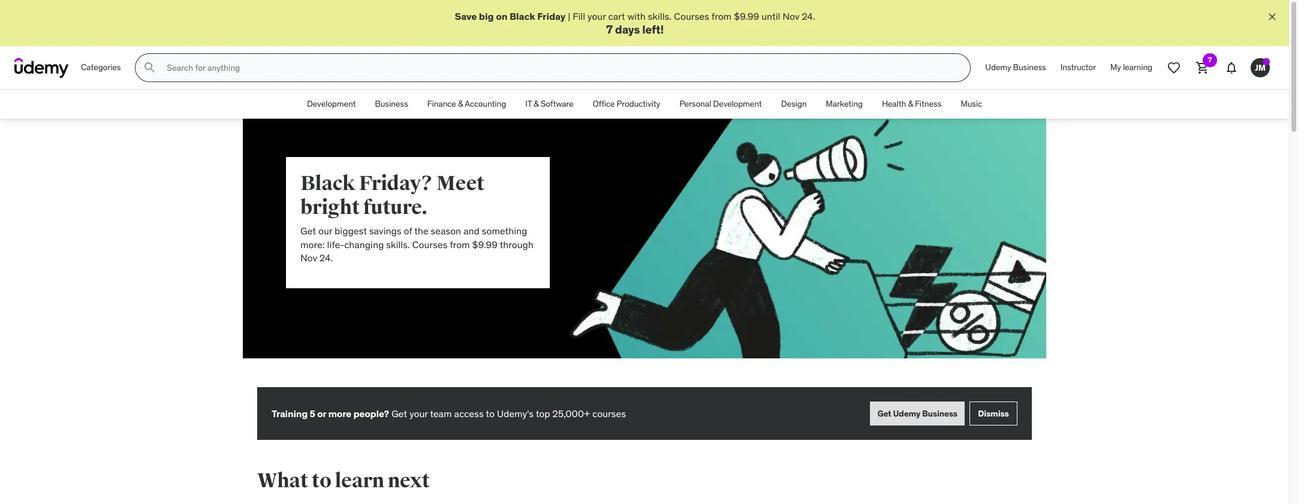 Task type: vqa. For each thing, say whether or not it's contained in the screenshot.
the rightmost Business
yes



Task type: describe. For each thing, give the bounding box(es) containing it.
team
[[430, 408, 452, 420]]

from inside black friday? meet bright future. get our biggest savings of the season and something more: life-changing skills. courses from $9.99 through nov 24.
[[450, 238, 470, 250]]

left!
[[642, 22, 664, 37]]

0 vertical spatial to
[[486, 408, 495, 420]]

skills. inside save big on black friday | fill your cart with skills. courses from $9.99 until nov 24. 7 days left!
[[648, 10, 672, 22]]

2 development from the left
[[713, 99, 762, 109]]

courses inside black friday? meet bright future. get our biggest savings of the season and something more: life-changing skills. courses from $9.99 through nov 24.
[[412, 238, 448, 250]]

with
[[628, 10, 646, 22]]

personal development
[[680, 99, 762, 109]]

savings
[[369, 225, 402, 237]]

personal
[[680, 99, 711, 109]]

1 vertical spatial your
[[410, 408, 428, 420]]

on
[[496, 10, 508, 22]]

or
[[317, 408, 326, 420]]

friday
[[537, 10, 566, 22]]

courses
[[592, 408, 626, 420]]

1 vertical spatial business
[[375, 99, 408, 109]]

24. inside black friday? meet bright future. get our biggest savings of the season and something more: life-changing skills. courses from $9.99 through nov 24.
[[320, 252, 333, 264]]

music link
[[951, 90, 992, 119]]

categories button
[[74, 53, 128, 82]]

Search for anything text field
[[165, 58, 956, 78]]

black inside save big on black friday | fill your cart with skills. courses from $9.99 until nov 24. 7 days left!
[[510, 10, 535, 22]]

design link
[[772, 90, 816, 119]]

25,000+
[[553, 408, 590, 420]]

finance & accounting
[[427, 99, 506, 109]]

business inside "link"
[[922, 408, 958, 419]]

dismiss
[[978, 408, 1009, 419]]

changing
[[344, 238, 384, 250]]

fill
[[573, 10, 585, 22]]

health & fitness link
[[873, 90, 951, 119]]

courses inside save big on black friday | fill your cart with skills. courses from $9.99 until nov 24. 7 days left!
[[674, 10, 709, 22]]

udemy business link
[[978, 53, 1054, 82]]

cart
[[608, 10, 625, 22]]

my
[[1111, 62, 1121, 73]]

something
[[482, 225, 527, 237]]

& for software
[[534, 99, 539, 109]]

close image
[[1267, 11, 1279, 23]]

get inside "link"
[[878, 408, 892, 419]]

get udemy business
[[878, 408, 958, 419]]

dismiss button
[[970, 402, 1018, 426]]

music
[[961, 99, 982, 109]]

black friday? meet bright future. get our biggest savings of the season and something more: life-changing skills. courses from $9.99 through nov 24.
[[300, 171, 534, 264]]

instructor link
[[1054, 53, 1103, 82]]

1 horizontal spatial 7
[[1208, 55, 1212, 64]]

more
[[328, 408, 351, 420]]

of
[[404, 225, 412, 237]]

learning
[[1123, 62, 1153, 73]]

next
[[388, 469, 430, 494]]

our
[[318, 225, 332, 237]]

friday?
[[359, 171, 433, 196]]

udemy image
[[14, 58, 69, 78]]

$9.99 inside save big on black friday | fill your cart with skills. courses from $9.99 until nov 24. 7 days left!
[[734, 10, 759, 22]]

learn
[[335, 469, 384, 494]]

my learning link
[[1103, 53, 1160, 82]]

people?
[[353, 408, 389, 420]]

office productivity
[[593, 99, 660, 109]]

get for black friday? meet bright future.
[[300, 225, 316, 237]]

udemy inside "link"
[[893, 408, 921, 419]]

life-
[[327, 238, 344, 250]]

access
[[454, 408, 484, 420]]

future.
[[363, 195, 428, 220]]

top
[[536, 408, 550, 420]]

save big on black friday | fill your cart with skills. courses from $9.99 until nov 24. 7 days left!
[[455, 10, 815, 37]]

black inside black friday? meet bright future. get our biggest savings of the season and something more: life-changing skills. courses from $9.99 through nov 24.
[[300, 171, 355, 196]]

finance
[[427, 99, 456, 109]]

meet
[[437, 171, 485, 196]]

shopping cart with 7 items image
[[1196, 61, 1210, 75]]

get for training 5 or more people?
[[392, 408, 407, 420]]

categories
[[81, 62, 121, 73]]

get udemy business link
[[870, 402, 965, 426]]

software
[[541, 99, 574, 109]]

development link
[[297, 90, 365, 119]]

your inside save big on black friday | fill your cart with skills. courses from $9.99 until nov 24. 7 days left!
[[588, 10, 606, 22]]

24. inside save big on black friday | fill your cart with skills. courses from $9.99 until nov 24. 7 days left!
[[802, 10, 815, 22]]

& for fitness
[[908, 99, 913, 109]]



Task type: locate. For each thing, give the bounding box(es) containing it.
24.
[[802, 10, 815, 22], [320, 252, 333, 264]]

1 vertical spatial nov
[[300, 252, 317, 264]]

nov right the until
[[783, 10, 800, 22]]

1 horizontal spatial get
[[392, 408, 407, 420]]

wishlist image
[[1167, 61, 1181, 75]]

0 horizontal spatial your
[[410, 408, 428, 420]]

season
[[431, 225, 461, 237]]

7 link
[[1189, 53, 1217, 82]]

bright
[[300, 195, 360, 220]]

skills. inside black friday? meet bright future. get our biggest savings of the season and something more: life-changing skills. courses from $9.99 through nov 24.
[[386, 238, 410, 250]]

save
[[455, 10, 477, 22]]

7 down cart
[[606, 22, 613, 37]]

accounting
[[465, 99, 506, 109]]

1 vertical spatial from
[[450, 238, 470, 250]]

design
[[781, 99, 807, 109]]

days
[[615, 22, 640, 37]]

notifications image
[[1225, 61, 1239, 75]]

1 vertical spatial 24.
[[320, 252, 333, 264]]

office productivity link
[[583, 90, 670, 119]]

big
[[479, 10, 494, 22]]

0 vertical spatial courses
[[674, 10, 709, 22]]

to right access
[[486, 408, 495, 420]]

|
[[568, 10, 571, 22]]

24. down life-
[[320, 252, 333, 264]]

1 vertical spatial udemy
[[893, 408, 921, 419]]

training
[[272, 408, 308, 420]]

until
[[762, 10, 781, 22]]

what
[[257, 469, 308, 494]]

from left the until
[[712, 10, 732, 22]]

courses down the the
[[412, 238, 448, 250]]

7 inside save big on black friday | fill your cart with skills. courses from $9.99 until nov 24. 7 days left!
[[606, 22, 613, 37]]

finance & accounting link
[[418, 90, 516, 119]]

and
[[464, 225, 480, 237]]

1 horizontal spatial from
[[712, 10, 732, 22]]

5
[[310, 408, 315, 420]]

fitness
[[915, 99, 942, 109]]

1 vertical spatial 7
[[1208, 55, 1212, 64]]

0 horizontal spatial nov
[[300, 252, 317, 264]]

courses
[[674, 10, 709, 22], [412, 238, 448, 250]]

udemy's
[[497, 408, 534, 420]]

marketing
[[826, 99, 863, 109]]

0 horizontal spatial $9.99
[[472, 238, 498, 250]]

1 vertical spatial courses
[[412, 238, 448, 250]]

courses right with
[[674, 10, 709, 22]]

& right 'finance'
[[458, 99, 463, 109]]

0 horizontal spatial udemy
[[893, 408, 921, 419]]

0 horizontal spatial to
[[312, 469, 331, 494]]

0 vertical spatial from
[[712, 10, 732, 22]]

submit search image
[[143, 61, 157, 75]]

nov inside black friday? meet bright future. get our biggest savings of the season and something more: life-changing skills. courses from $9.99 through nov 24.
[[300, 252, 317, 264]]

get inside black friday? meet bright future. get our biggest savings of the season and something more: life-changing skills. courses from $9.99 through nov 24.
[[300, 225, 316, 237]]

0 vertical spatial nov
[[783, 10, 800, 22]]

business link
[[365, 90, 418, 119]]

the
[[414, 225, 428, 237]]

to
[[486, 408, 495, 420], [312, 469, 331, 494]]

1 vertical spatial skills.
[[386, 238, 410, 250]]

1 development from the left
[[307, 99, 356, 109]]

&
[[458, 99, 463, 109], [534, 99, 539, 109], [908, 99, 913, 109]]

1 & from the left
[[458, 99, 463, 109]]

1 horizontal spatial business
[[922, 408, 958, 419]]

0 horizontal spatial business
[[375, 99, 408, 109]]

training 5 or more people? get your team access to udemy's top 25,000+ courses
[[272, 408, 626, 420]]

productivity
[[617, 99, 660, 109]]

2 & from the left
[[534, 99, 539, 109]]

black right on
[[510, 10, 535, 22]]

0 vertical spatial black
[[510, 10, 535, 22]]

0 vertical spatial 7
[[606, 22, 613, 37]]

what to learn next
[[257, 469, 430, 494]]

health & fitness
[[882, 99, 942, 109]]

$9.99 inside black friday? meet bright future. get our biggest savings of the season and something more: life-changing skills. courses from $9.99 through nov 24.
[[472, 238, 498, 250]]

from down and
[[450, 238, 470, 250]]

0 horizontal spatial development
[[307, 99, 356, 109]]

$9.99 left the until
[[734, 10, 759, 22]]

nov down more:
[[300, 252, 317, 264]]

1 horizontal spatial skills.
[[648, 10, 672, 22]]

0 horizontal spatial &
[[458, 99, 463, 109]]

development
[[307, 99, 356, 109], [713, 99, 762, 109]]

1 vertical spatial to
[[312, 469, 331, 494]]

0 horizontal spatial 24.
[[320, 252, 333, 264]]

0 horizontal spatial skills.
[[386, 238, 410, 250]]

& for accounting
[[458, 99, 463, 109]]

1 vertical spatial black
[[300, 171, 355, 196]]

through
[[500, 238, 534, 250]]

0 horizontal spatial get
[[300, 225, 316, 237]]

0 vertical spatial business
[[1013, 62, 1046, 73]]

0 vertical spatial udemy
[[986, 62, 1011, 73]]

your
[[588, 10, 606, 22], [410, 408, 428, 420]]

2 horizontal spatial &
[[908, 99, 913, 109]]

marketing link
[[816, 90, 873, 119]]

0 vertical spatial your
[[588, 10, 606, 22]]

health
[[882, 99, 906, 109]]

2 horizontal spatial business
[[1013, 62, 1046, 73]]

0 horizontal spatial courses
[[412, 238, 448, 250]]

business
[[1013, 62, 1046, 73], [375, 99, 408, 109], [922, 408, 958, 419]]

more:
[[300, 238, 325, 250]]

black
[[510, 10, 535, 22], [300, 171, 355, 196]]

jm link
[[1246, 53, 1275, 82]]

1 horizontal spatial black
[[510, 10, 535, 22]]

0 vertical spatial 24.
[[802, 10, 815, 22]]

2 vertical spatial business
[[922, 408, 958, 419]]

get
[[300, 225, 316, 237], [392, 408, 407, 420], [878, 408, 892, 419]]

1 horizontal spatial courses
[[674, 10, 709, 22]]

2 horizontal spatial get
[[878, 408, 892, 419]]

skills.
[[648, 10, 672, 22], [386, 238, 410, 250]]

0 horizontal spatial from
[[450, 238, 470, 250]]

1 horizontal spatial your
[[588, 10, 606, 22]]

1 horizontal spatial udemy
[[986, 62, 1011, 73]]

to left learn
[[312, 469, 331, 494]]

1 horizontal spatial nov
[[783, 10, 800, 22]]

black up our
[[300, 171, 355, 196]]

0 vertical spatial $9.99
[[734, 10, 759, 22]]

it & software
[[525, 99, 574, 109]]

24. right the until
[[802, 10, 815, 22]]

1 horizontal spatial $9.99
[[734, 10, 759, 22]]

0 horizontal spatial 7
[[606, 22, 613, 37]]

7 left notifications icon
[[1208, 55, 1212, 64]]

skills. down of
[[386, 238, 410, 250]]

1 horizontal spatial &
[[534, 99, 539, 109]]

from inside save big on black friday | fill your cart with skills. courses from $9.99 until nov 24. 7 days left!
[[712, 10, 732, 22]]

1 horizontal spatial development
[[713, 99, 762, 109]]

nov
[[783, 10, 800, 22], [300, 252, 317, 264]]

it
[[525, 99, 532, 109]]

& right the it
[[534, 99, 539, 109]]

1 horizontal spatial 24.
[[802, 10, 815, 22]]

business left 'finance'
[[375, 99, 408, 109]]

& right "health"
[[908, 99, 913, 109]]

udemy
[[986, 62, 1011, 73], [893, 408, 921, 419]]

instructor
[[1061, 62, 1096, 73]]

0 horizontal spatial black
[[300, 171, 355, 196]]

1 horizontal spatial to
[[486, 408, 495, 420]]

udemy business
[[986, 62, 1046, 73]]

you have alerts image
[[1263, 58, 1270, 65]]

jm
[[1255, 62, 1266, 73]]

3 & from the left
[[908, 99, 913, 109]]

skills. up left!
[[648, 10, 672, 22]]

your right the fill
[[588, 10, 606, 22]]

business left 'dismiss'
[[922, 408, 958, 419]]

biggest
[[335, 225, 367, 237]]

7
[[606, 22, 613, 37], [1208, 55, 1212, 64]]

0 vertical spatial skills.
[[648, 10, 672, 22]]

office
[[593, 99, 615, 109]]

1 vertical spatial $9.99
[[472, 238, 498, 250]]

business left instructor
[[1013, 62, 1046, 73]]

from
[[712, 10, 732, 22], [450, 238, 470, 250]]

it & software link
[[516, 90, 583, 119]]

your left team
[[410, 408, 428, 420]]

my learning
[[1111, 62, 1153, 73]]

personal development link
[[670, 90, 772, 119]]

$9.99 down and
[[472, 238, 498, 250]]

nov inside save big on black friday | fill your cart with skills. courses from $9.99 until nov 24. 7 days left!
[[783, 10, 800, 22]]

$9.99
[[734, 10, 759, 22], [472, 238, 498, 250]]



